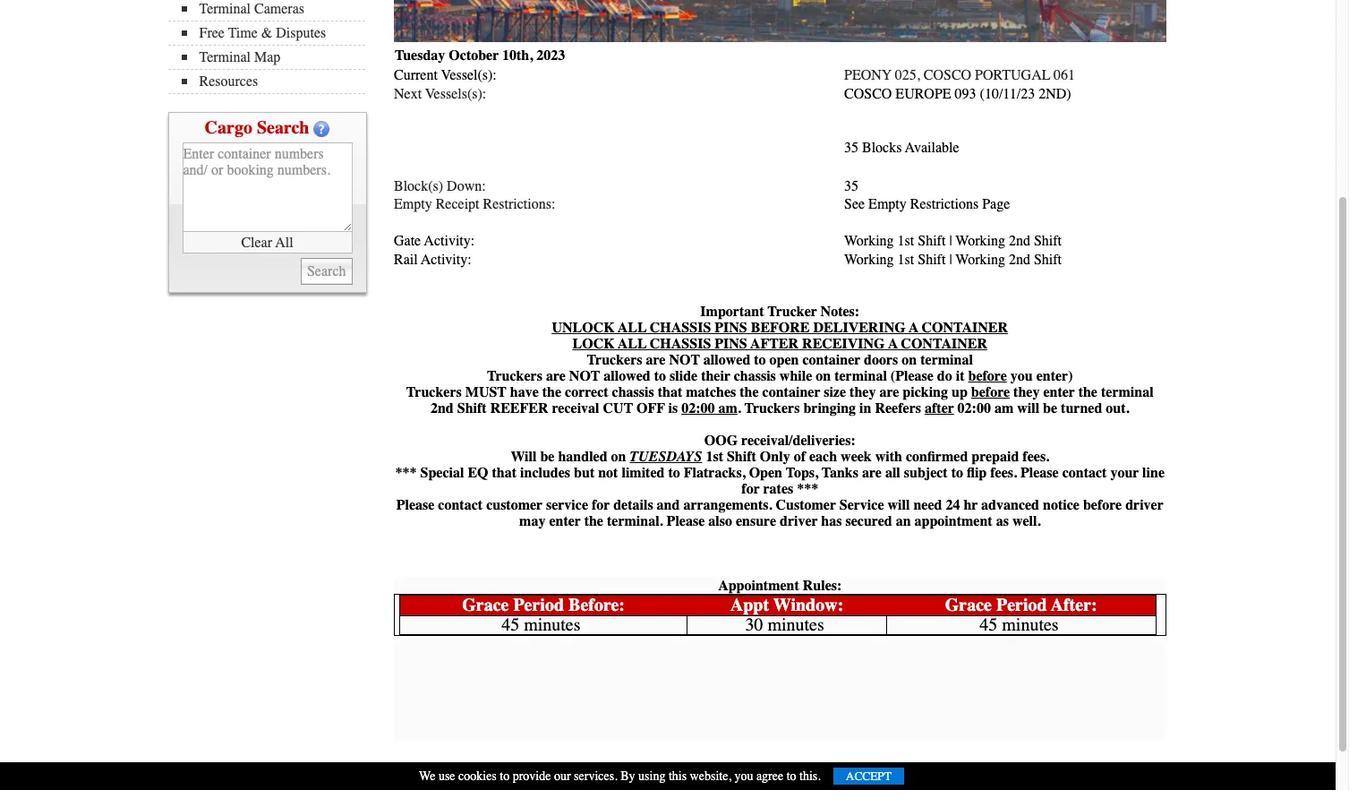 Task type: describe. For each thing, give the bounding box(es) containing it.
services.
[[574, 769, 618, 784]]

p
[[845, 67, 853, 83]]

block(s) down:
[[394, 178, 486, 194]]

are right in
[[880, 384, 900, 400]]

0 horizontal spatial not
[[570, 368, 600, 384]]

agree
[[757, 769, 784, 784]]

restrictions:​
[[483, 196, 556, 212]]

0 horizontal spatial ***
[[395, 465, 417, 481]]

and
[[657, 497, 680, 513]]

empty
[[869, 196, 907, 212]]

1 horizontal spatial on
[[816, 368, 831, 384]]

cookies
[[459, 769, 497, 784]]

in
[[860, 400, 872, 416]]

ext
[[404, 86, 422, 102]]

we use cookies to provide our services. by using this website, you agree to this.
[[419, 769, 821, 784]]

special
[[421, 465, 464, 481]]

(10/11/23
[[980, 86, 1036, 102]]

will inside the important trucker notes: unlock all chassis pins before delivering a container lock all chassis pins after receiving a container truckers are not allowed to open container doors on terminal truckers are not allowed to slide their chassis while on terminal (please do it before you enter) truckers must have the correct chassis that matches the container size they are picking up before they enter the terminal 2nd shift reefer receival cut off​ is 02:00 am . ​truckers bringing in reefers after 02:00 am will be turned out.​
[[1018, 400, 1040, 416]]

2 : from the left
[[838, 595, 844, 615]]

an
[[896, 513, 911, 529]]

container up it
[[922, 320, 1009, 336]]

cargo search
[[205, 117, 309, 138]]

to left this.
[[787, 769, 797, 784]]

.
[[738, 400, 741, 416]]

1 horizontal spatial not
[[670, 352, 700, 368]]

0 horizontal spatial truckers
[[407, 384, 462, 400]]

are left slide
[[646, 352, 666, 368]]

using
[[639, 769, 666, 784]]

0 horizontal spatial allowed
[[604, 368, 651, 384]]

1 all from the top
[[618, 320, 647, 336]]

search
[[257, 117, 309, 138]]

1 they from the left
[[850, 384, 876, 400]]

while
[[780, 368, 813, 384]]

0 horizontal spatial please
[[397, 497, 435, 513]]

ensure
[[736, 513, 777, 529]]

unlock
[[552, 320, 615, 336]]

2 horizontal spatial on
[[902, 352, 917, 368]]

activity: for gate activity:
[[424, 233, 475, 249]]

handled
[[558, 449, 608, 465]]

must
[[466, 384, 507, 400]]

also
[[709, 513, 733, 529]]

093
[[955, 86, 977, 102]]

before
[[569, 595, 619, 615]]

important
[[701, 304, 764, 320]]

30
[[746, 614, 764, 635]]

oog
[[705, 433, 738, 449]]

2nd inside the important trucker notes: unlock all chassis pins before delivering a container lock all chassis pins after receiving a container truckers are not allowed to open container doors on terminal truckers are not allowed to slide their chassis while on terminal (please do it before you enter) truckers must have the correct chassis that matches the container size they are picking up before they enter the terminal 2nd shift reefer receival cut off​ is 02:00 am . ​truckers bringing in reefers after 02:00 am will be turned out.​
[[431, 400, 454, 416]]

cargo
[[205, 117, 252, 138]]

block(s)
[[394, 178, 443, 194]]

working left 1st​​​
[[845, 233, 894, 249]]

their
[[701, 368, 731, 384]]

the left out.​
[[1079, 384, 1098, 400]]

​rail activity:
[[394, 252, 472, 268]]

1 horizontal spatial a
[[909, 320, 919, 336]]

clear all button
[[182, 232, 352, 253]]

gate activity:
[[394, 233, 475, 249]]

tuesday
[[395, 48, 445, 64]]

includes
[[520, 465, 571, 481]]

provide
[[513, 769, 551, 784]]

em
[[394, 196, 414, 212]]

enter)
[[1037, 368, 1074, 384]]

clear
[[241, 234, 272, 250]]

limited
[[622, 465, 665, 481]]

35 for 35
[[845, 178, 859, 194]]

blocks
[[863, 140, 902, 156]]

hr
[[964, 497, 978, 513]]

working down see
[[845, 252, 894, 268]]

current
[[394, 67, 438, 83]]

our
[[554, 769, 571, 784]]

receiving
[[803, 336, 885, 352]]

resources
[[199, 73, 258, 90]]

0 horizontal spatial a
[[889, 336, 898, 352]]

2023
[[537, 48, 565, 64]]

enter inside oog rec​eival/deliveries: will be handled on tuesdays 1st shift only of each week with confirmed prepaid fees. *** special eq that includes but not limited to flatracks, open tops, tanks are all subject to flip fees. please contact your line for rates *** please contact customer service for details and arrangements. customer service will need 24 hr advanced notice before driver may enter the terminal.  please also ensure driver has secured an appointment as well.
[[549, 513, 581, 529]]

well.
[[1013, 513, 1041, 529]]

24
[[946, 497, 961, 513]]

see empty restrictions page​
[[845, 196, 1011, 212]]

eq
[[468, 465, 489, 481]]

terminal map link
[[181, 49, 365, 65]]

working up working 1st shift | working 2nd shift
[[956, 233, 1006, 249]]

1 45 from the left
[[502, 614, 520, 635]]

to left open
[[754, 352, 766, 368]]

will inside oog rec​eival/deliveries: will be handled on tuesdays 1st shift only of each week with confirmed prepaid fees. *** special eq that includes but not limited to flatracks, open tops, tanks are all subject to flip fees. please contact your line for rates *** please contact customer service for details and arrangements. customer service will need 24 hr advanced notice before driver may enter the terminal.  please also ensure driver has secured an appointment as well.
[[888, 497, 910, 513]]

do
[[938, 368, 953, 384]]

1 am from the left
[[719, 400, 738, 416]]

0 vertical spatial 1st
[[898, 252, 915, 268]]

2 horizontal spatial truckers
[[587, 352, 643, 368]]

0 horizontal spatial fees.
[[991, 465, 1018, 481]]

container up "do"
[[901, 336, 988, 352]]

before right it
[[969, 368, 1007, 384]]

october
[[449, 48, 499, 64]]

eony
[[853, 67, 892, 83]]

this
[[669, 769, 687, 784]]

1 horizontal spatial ***
[[797, 481, 819, 497]]

flip
[[967, 465, 987, 481]]

tuesday october 10th, 2023
[[395, 48, 565, 64]]

available
[[906, 140, 960, 156]]

2 45 from the left
[[980, 614, 998, 635]]

1 horizontal spatial terminal
[[921, 352, 974, 368]]

resources link
[[181, 73, 365, 90]]

1 terminal from the top
[[199, 1, 251, 17]]

with
[[876, 449, 903, 465]]

the inside oog rec​eival/deliveries: will be handled on tuesdays 1st shift only of each week with confirmed prepaid fees. *** special eq that includes but not limited to flatracks, open tops, tanks are all subject to flip fees. please contact your line for rates *** please contact customer service for details and arrangements. customer service will need 24 hr advanced notice before driver may enter the terminal.  please also ensure driver has secured an appointment as well.
[[585, 513, 604, 529]]

period for after:
[[997, 595, 1048, 615]]

rates
[[764, 481, 794, 497]]

2nd for working 1st shift | working 2nd shift
[[1009, 252, 1031, 268]]

p eony 025, cosco portugal 061
[[845, 67, 1076, 83]]

2 am from the left
[[995, 400, 1014, 416]]

have
[[510, 384, 539, 400]]

after
[[751, 336, 799, 352]]

out.​
[[1106, 400, 1130, 416]]

all
[[276, 234, 293, 250]]

each
[[810, 449, 838, 465]]

​grace for ​grace period after:
[[946, 595, 992, 615]]

&
[[261, 25, 273, 41]]

appt window :
[[731, 595, 844, 615]]

1 vertical spatial contact
[[438, 497, 483, 513]]

1 horizontal spatial driver
[[1126, 497, 1164, 513]]

restrictions
[[911, 196, 979, 212]]

doors
[[864, 352, 899, 368]]

​rail
[[394, 252, 418, 268]]

down:
[[447, 178, 486, 194]]

025,
[[895, 67, 921, 83]]

before inside oog rec​eival/deliveries: will be handled on tuesdays 1st shift only of each week with confirmed prepaid fees. *** special eq that includes but not limited to flatracks, open tops, tanks are all subject to flip fees. please contact your line for rates *** please contact customer service for details and arrangements. customer service will need 24 hr advanced notice before driver may enter the terminal.  please also ensure driver has secured an appointment as well.
[[1084, 497, 1122, 513]]

all
[[886, 465, 901, 481]]

1 horizontal spatial fees.
[[1023, 449, 1050, 465]]

week
[[841, 449, 872, 465]]

rec​eival/deliveries:
[[742, 433, 856, 449]]

1 horizontal spatial cosco
[[924, 67, 972, 83]]

correct
[[565, 384, 609, 400]]

free
[[199, 25, 225, 41]]

that inside oog rec​eival/deliveries: will be handled on tuesdays 1st shift only of each week with confirmed prepaid fees. *** special eq that includes but not limited to flatracks, open tops, tanks are all subject to flip fees. please contact your line for rates *** please contact customer service for details and arrangements. customer service will need 24 hr advanced notice before driver may enter the terminal.  please also ensure driver has secured an appointment as well.
[[492, 465, 517, 481]]

has
[[822, 513, 842, 529]]

1 vertical spatial cosco
[[845, 86, 892, 102]]

0 horizontal spatial for
[[592, 497, 610, 513]]

receipt
[[436, 196, 480, 212]]



Task type: locate. For each thing, give the bounding box(es) containing it.
0 horizontal spatial period
[[514, 595, 564, 615]]

35 for 35 blocks available
[[845, 140, 859, 156]]

not
[[670, 352, 700, 368], [570, 368, 600, 384]]

we
[[419, 769, 436, 784]]

advanced
[[982, 497, 1040, 513]]

​grace for ​grace period before :
[[462, 595, 509, 615]]

1 vertical spatial container
[[763, 384, 821, 400]]

1 pins from the top
[[715, 320, 748, 336]]

fees. right prepaid
[[1023, 449, 1050, 465]]

| up working 1st shift | working 2nd shift
[[950, 233, 953, 249]]

they right size
[[850, 384, 876, 400]]

delivering
[[814, 320, 906, 336]]

2 45 minutes from the left
[[980, 614, 1059, 635]]

be inside oog rec​eival/deliveries: will be handled on tuesdays 1st shift only of each week with confirmed prepaid fees. *** special eq that includes but not limited to flatracks, open tops, tanks are all subject to flip fees. please contact your line for rates *** please contact customer service for details and arrangements. customer service will need 24 hr advanced notice before driver may enter the terminal.  please also ensure driver has secured an appointment as well.
[[541, 449, 555, 465]]

enter left out.​
[[1044, 384, 1076, 400]]

0 vertical spatial be
[[1044, 400, 1058, 416]]

pins left the after
[[715, 320, 748, 336]]

truckers up correct
[[587, 352, 643, 368]]

bringing
[[804, 400, 856, 416]]

confirmed
[[906, 449, 969, 465]]

that
[[658, 384, 683, 400], [492, 465, 517, 481]]

container
[[803, 352, 861, 368], [763, 384, 821, 400]]

fees. right the "flip"
[[991, 465, 1018, 481]]

1 45 minutes from the left
[[502, 614, 581, 635]]

0 horizontal spatial 45 minutes
[[502, 614, 581, 635]]

activity: up "​rail activity:"
[[424, 233, 475, 249]]

driver left has
[[780, 513, 818, 529]]

1 vertical spatial that
[[492, 465, 517, 481]]

terminal.
[[607, 513, 663, 529]]

n ext ve ss els(s):
[[394, 86, 487, 102]]

open
[[770, 352, 799, 368]]

| for 1st
[[950, 252, 953, 268]]

1 horizontal spatial :
[[838, 595, 844, 615]]

you inside the important trucker notes: unlock all chassis pins before delivering a container lock all chassis pins after receiving a container truckers are not allowed to open container doors on terminal truckers are not allowed to slide their chassis while on terminal (please do it before you enter) truckers must have the correct chassis that matches the container size they are picking up before they enter the terminal 2nd shift reefer receival cut off​ is 02:00 am . ​truckers bringing in reefers after 02:00 am will be turned out.​
[[1011, 368, 1033, 384]]

after:
[[1052, 595, 1098, 615]]

ve
[[425, 86, 440, 102]]

1 horizontal spatial 1st
[[898, 252, 915, 268]]

disputes
[[276, 25, 326, 41]]

activity: for ​rail activity:
[[421, 252, 472, 268]]

truckers up reefer on the left of page
[[487, 368, 543, 384]]

2nd for working 1st​​​ shift | working 2nd shift
[[1009, 233, 1031, 249]]

1 vertical spatial activity:
[[421, 252, 472, 268]]

on right while
[[816, 368, 831, 384]]

*** right rates
[[797, 481, 819, 497]]

europe
[[896, 86, 952, 102]]

pins down important
[[715, 336, 748, 352]]

on right doors
[[902, 352, 917, 368]]

1 ​grace from the left
[[462, 595, 509, 615]]

shift inside the important trucker notes: unlock all chassis pins before delivering a container lock all chassis pins after receiving a container truckers are not allowed to open container doors on terminal truckers are not allowed to slide their chassis while on terminal (please do it before you enter) truckers must have the correct chassis that matches the container size they are picking up before they enter the terminal 2nd shift reefer receival cut off​ is 02:00 am . ​truckers bringing in reefers after 02:00 am will be turned out.​
[[457, 400, 487, 416]]

em pty receipt restrictions:​
[[394, 196, 556, 212]]

1 horizontal spatial be
[[1044, 400, 1058, 416]]

0 horizontal spatial will
[[888, 497, 910, 513]]

enter
[[1044, 384, 1076, 400], [549, 513, 581, 529]]

0 vertical spatial 2nd
[[1009, 233, 1031, 249]]

period for before
[[514, 595, 564, 615]]

0 vertical spatial contact
[[1063, 465, 1107, 481]]

customer
[[776, 497, 837, 513]]

1 vertical spatial 1st
[[706, 449, 724, 465]]

period left 'after:'
[[997, 595, 1048, 615]]

2 terminal from the top
[[199, 49, 251, 65]]

menu bar
[[168, 0, 374, 94]]

appointment
[[915, 513, 993, 529]]

1 horizontal spatial they
[[1014, 384, 1040, 400]]

0 vertical spatial that
[[658, 384, 683, 400]]

0 horizontal spatial minutes
[[524, 614, 581, 635]]

1 vertical spatial enter
[[549, 513, 581, 529]]

1 horizontal spatial 02:00
[[958, 400, 991, 416]]

be
[[1044, 400, 1058, 416], [541, 449, 555, 465]]

cameras
[[254, 1, 305, 17]]

2 horizontal spatial please
[[1021, 465, 1059, 481]]

1 horizontal spatial contact
[[1063, 465, 1107, 481]]

2 period from the left
[[997, 595, 1048, 615]]

0 horizontal spatial 1st
[[706, 449, 724, 465]]

the right have
[[543, 384, 562, 400]]

2 35 from the top
[[845, 178, 859, 194]]

rules:
[[803, 578, 842, 594]]

2 chassis from the top
[[650, 336, 711, 352]]

please up notice
[[1021, 465, 1059, 481]]

0 horizontal spatial terminal
[[835, 368, 888, 384]]

0 vertical spatial container
[[803, 352, 861, 368]]

fees.
[[1023, 449, 1050, 465], [991, 465, 1018, 481]]

45 left before
[[502, 614, 520, 635]]

please down the special
[[397, 497, 435, 513]]

activity: down gate activity:
[[421, 252, 472, 268]]

0 vertical spatial will
[[1018, 400, 1040, 416]]

3 minutes from the left
[[1003, 614, 1059, 635]]

1 vertical spatial terminal
[[199, 49, 251, 65]]

cosco
[[924, 67, 972, 83], [845, 86, 892, 102]]

gate
[[394, 233, 421, 249]]

allowed up "cut"
[[604, 368, 651, 384]]

45 left 'after:'
[[980, 614, 998, 635]]

will
[[1018, 400, 1040, 416], [888, 497, 910, 513]]

that left matches
[[658, 384, 683, 400]]

0 horizontal spatial you
[[735, 769, 754, 784]]

cosco up cosco europe 093 (10/11/23 2nd)
[[924, 67, 972, 83]]

only
[[760, 449, 791, 465]]

turned
[[1062, 400, 1103, 416]]

0 vertical spatial you
[[1011, 368, 1033, 384]]

1 minutes from the left
[[524, 614, 581, 635]]

35 left blocks
[[845, 140, 859, 156]]

1 vertical spatial you
[[735, 769, 754, 784]]

| down the working 1st​​​ shift | working 2nd shift
[[950, 252, 953, 268]]

terminal right enter)
[[1102, 384, 1154, 400]]

1 horizontal spatial ​grace
[[946, 595, 992, 615]]

45 minutes
[[502, 614, 581, 635], [980, 614, 1059, 635]]

0 horizontal spatial am
[[719, 400, 738, 416]]

to left the "flip"
[[952, 465, 964, 481]]

notes:
[[821, 304, 860, 320]]

0 vertical spatial activity:
[[424, 233, 475, 249]]

slide
[[670, 368, 698, 384]]

for left rates
[[742, 481, 760, 497]]

arrangements.
[[684, 497, 773, 513]]

will left need
[[888, 497, 910, 513]]

to left slide
[[654, 368, 666, 384]]

1 horizontal spatial truckers
[[487, 368, 543, 384]]

minutes
[[524, 614, 581, 635], [768, 614, 825, 635], [1003, 614, 1059, 635]]

driver down line
[[1126, 497, 1164, 513]]

container
[[922, 320, 1009, 336], [901, 336, 988, 352]]

1 period from the left
[[514, 595, 564, 615]]

1 horizontal spatial for
[[742, 481, 760, 497]]

1 horizontal spatial will
[[1018, 400, 1040, 416]]

time
[[228, 25, 258, 41]]

on right handled
[[611, 449, 627, 465]]

you left enter)
[[1011, 368, 1033, 384]]

2 horizontal spatial minutes
[[1003, 614, 1059, 635]]

1st inside oog rec​eival/deliveries: will be handled on tuesdays 1st shift only of each week with confirmed prepaid fees. *** special eq that includes but not limited to flatracks, open tops, tanks are all subject to flip fees. please contact your line for rates *** please contact customer service for details and arrangements. customer service will need 24 hr advanced notice before driver may enter the terminal.  please also ensure driver has secured an appointment as well.
[[706, 449, 724, 465]]

before down your
[[1084, 497, 1122, 513]]

this.
[[800, 769, 821, 784]]

cosco down eony
[[845, 86, 892, 102]]

size
[[824, 384, 847, 400]]

0 horizontal spatial cosco
[[845, 86, 892, 102]]

terminal
[[921, 352, 974, 368], [835, 368, 888, 384], [1102, 384, 1154, 400]]

1 : from the left
[[619, 595, 625, 615]]

1 horizontal spatial am
[[995, 400, 1014, 416]]

1st down 1st​​​
[[898, 252, 915, 268]]

terminal up resources
[[199, 49, 251, 65]]

reefer
[[491, 400, 549, 416]]

1 vertical spatial 2nd
[[1009, 252, 1031, 268]]

to right limited
[[669, 465, 681, 481]]

vessel(s):
[[441, 67, 497, 83]]

0 horizontal spatial chassis
[[612, 384, 655, 400]]

be right will
[[541, 449, 555, 465]]

the right their on the top right of page
[[740, 384, 759, 400]]

|
[[950, 233, 953, 249], [950, 252, 953, 268]]

the
[[543, 384, 562, 400], [740, 384, 759, 400], [1079, 384, 1098, 400], [585, 513, 604, 529]]

1 02:00 from the left
[[682, 400, 715, 416]]

line
[[1143, 465, 1165, 481]]

chassis
[[650, 320, 711, 336], [650, 336, 711, 352]]

terminal up in
[[835, 368, 888, 384]]

1 horizontal spatial you
[[1011, 368, 1033, 384]]

Enter container numbers and/ or booking numbers.  text field
[[182, 142, 352, 232]]

allowed up matches
[[704, 352, 751, 368]]

1 horizontal spatial that
[[658, 384, 683, 400]]

2 all from the top
[[618, 336, 647, 352]]

2 horizontal spatial terminal
[[1102, 384, 1154, 400]]

container down open
[[763, 384, 821, 400]]

lock
[[573, 336, 615, 352]]

oog rec​eival/deliveries: will be handled on tuesdays 1st shift only of each week with confirmed prepaid fees. *** special eq that includes but not limited to flatracks, open tops, tanks are all subject to flip fees. please contact your line for rates *** please contact customer service for details and arrangements. customer service will need 24 hr advanced notice before driver may enter the terminal.  please also ensure driver has secured an appointment as well.
[[395, 433, 1165, 529]]

1 chassis from the top
[[650, 320, 711, 336]]

0 horizontal spatial ​grace
[[462, 595, 509, 615]]

0 horizontal spatial be
[[541, 449, 555, 465]]

not down lock
[[570, 368, 600, 384]]

: down "rules:"
[[838, 595, 844, 615]]

all
[[618, 320, 647, 336], [618, 336, 647, 352]]

0 horizontal spatial contact
[[438, 497, 483, 513]]

for left details on the bottom of the page
[[592, 497, 610, 513]]

working 1st shift | working 2nd shift
[[845, 252, 1062, 268]]

on inside oog rec​eival/deliveries: will be handled on tuesdays 1st shift only of each week with confirmed prepaid fees. *** special eq that includes but not limited to flatracks, open tops, tanks are all subject to flip fees. please contact your line for rates *** please contact customer service for details and arrangements. customer service will need 24 hr advanced notice before driver may enter the terminal.  please also ensure driver has secured an appointment as well.
[[611, 449, 627, 465]]

truckers left must
[[407, 384, 462, 400]]

1 | from the top
[[950, 233, 953, 249]]

0 vertical spatial terminal
[[199, 1, 251, 17]]

terminal up free
[[199, 1, 251, 17]]

: down terminal.
[[619, 595, 625, 615]]

am up 'oog'
[[719, 400, 738, 416]]

1 vertical spatial will
[[888, 497, 910, 513]]

0 vertical spatial 35
[[845, 140, 859, 156]]

please left also
[[667, 513, 705, 529]]

working down the working 1st​​​ shift | working 2nd shift
[[956, 252, 1006, 268]]

35 up see
[[845, 178, 859, 194]]

not
[[599, 465, 618, 481]]

0 horizontal spatial enter
[[549, 513, 581, 529]]

truckers
[[587, 352, 643, 368], [487, 368, 543, 384], [407, 384, 462, 400]]

30 minutes
[[746, 614, 825, 635]]

1 horizontal spatial period
[[997, 595, 1048, 615]]

period left before
[[514, 595, 564, 615]]

n
[[394, 86, 404, 102]]

subject
[[904, 465, 948, 481]]

be left turned
[[1044, 400, 1058, 416]]

chassis left is
[[612, 384, 655, 400]]

matches
[[686, 384, 737, 400]]

picking
[[903, 384, 949, 400]]

2nd)
[[1039, 86, 1072, 102]]

reefers
[[876, 400, 922, 416]]

2 02:00 from the left
[[958, 400, 991, 416]]

are inside oog rec​eival/deliveries: will be handled on tuesdays 1st shift only of each week with confirmed prepaid fees. *** special eq that includes but not limited to flatracks, open tops, tanks are all subject to flip fees. please contact your line for rates *** please contact customer service for details and arrangements. customer service will need 24 hr advanced notice before driver may enter the terminal.  please also ensure driver has secured an appointment as well.
[[863, 465, 882, 481]]

(please
[[891, 368, 934, 384]]

0 vertical spatial cosco
[[924, 67, 972, 83]]

0 horizontal spatial 45
[[502, 614, 520, 635]]

0 horizontal spatial that
[[492, 465, 517, 481]]

cut
[[603, 400, 633, 416]]

is
[[669, 400, 678, 416]]

2 minutes from the left
[[768, 614, 825, 635]]

are left all
[[863, 465, 882, 481]]

1st​​​
[[898, 233, 915, 249]]

2 vertical spatial 2nd
[[431, 400, 454, 416]]

0 horizontal spatial they
[[850, 384, 876, 400]]

10th,
[[503, 48, 533, 64]]

clear all
[[241, 234, 293, 250]]

shift inside oog rec​eival/deliveries: will be handled on tuesdays 1st shift only of each week with confirmed prepaid fees. *** special eq that includes but not limited to flatracks, open tops, tanks are all subject to flip fees. please contact your line for rates *** please contact customer service for details and arrangements. customer service will need 24 hr advanced notice before driver may enter the terminal.  please also ensure driver has secured an appointment as well.
[[727, 449, 757, 465]]

service
[[546, 497, 589, 513]]

before right the up
[[972, 384, 1010, 400]]

trucker
[[768, 304, 818, 320]]

None submit
[[301, 258, 352, 285]]

enter inside the important trucker notes: unlock all chassis pins before delivering a container lock all chassis pins after receiving a container truckers are not allowed to open container doors on terminal truckers are not allowed to slide their chassis while on terminal (please do it before you enter) truckers must have the correct chassis that matches the container size they are picking up before they enter the terminal 2nd shift reefer receival cut off​ is 02:00 am . ​truckers bringing in reefers after 02:00 am will be turned out.​
[[1044, 384, 1076, 400]]

| for 1st​​​
[[950, 233, 953, 249]]

1 horizontal spatial allowed
[[704, 352, 751, 368]]

1 horizontal spatial please
[[667, 513, 705, 529]]

they left turned
[[1014, 384, 1040, 400]]

1st right tuesdays
[[706, 449, 724, 465]]

contact down eq
[[438, 497, 483, 513]]

contact up notice
[[1063, 465, 1107, 481]]

chassis up .
[[734, 368, 776, 384]]

0 horizontal spatial driver
[[780, 513, 818, 529]]

not left their on the top right of page
[[670, 352, 700, 368]]

1 horizontal spatial chassis
[[734, 368, 776, 384]]

0 horizontal spatial :
[[619, 595, 625, 615]]

you left agree
[[735, 769, 754, 784]]

tops,
[[786, 465, 819, 481]]

shift
[[918, 233, 946, 249], [1034, 233, 1062, 249], [918, 252, 946, 268], [1034, 252, 1062, 268], [457, 400, 487, 416], [727, 449, 757, 465]]

menu bar containing terminal cameras
[[168, 0, 374, 94]]

1 vertical spatial be
[[541, 449, 555, 465]]

enter right may
[[549, 513, 581, 529]]

2 ​grace from the left
[[946, 595, 992, 615]]

1 horizontal spatial 45 minutes
[[980, 614, 1059, 635]]

service
[[840, 497, 885, 513]]

1 vertical spatial 35
[[845, 178, 859, 194]]

2 they from the left
[[1014, 384, 1040, 400]]

1 horizontal spatial minutes
[[768, 614, 825, 635]]

0 horizontal spatial on
[[611, 449, 627, 465]]

1 horizontal spatial 45
[[980, 614, 998, 635]]

the left terminal.
[[585, 513, 604, 529]]

1 vertical spatial |
[[950, 252, 953, 268]]

on
[[902, 352, 917, 368], [816, 368, 831, 384], [611, 449, 627, 465]]

02:00 right is
[[682, 400, 715, 416]]

1 35 from the top
[[845, 140, 859, 156]]

use
[[439, 769, 456, 784]]

0 horizontal spatial 02:00
[[682, 400, 715, 416]]

1 horizontal spatial enter
[[1044, 384, 1076, 400]]

container up size
[[803, 352, 861, 368]]

terminal cameras free time & disputes terminal map resources
[[199, 1, 326, 90]]

that right eq
[[492, 465, 517, 481]]

0 vertical spatial enter
[[1044, 384, 1076, 400]]

details
[[614, 497, 654, 513]]

need
[[914, 497, 943, 513]]

0 vertical spatial |
[[950, 233, 953, 249]]

*** left the special
[[395, 465, 417, 481]]

that inside the important trucker notes: unlock all chassis pins before delivering a container lock all chassis pins after receiving a container truckers are not allowed to open container doors on terminal truckers are not allowed to slide their chassis while on terminal (please do it before you enter) truckers must have the correct chassis that matches the container size they are picking up before they enter the terminal 2nd shift reefer receival cut off​ is 02:00 am . ​truckers bringing in reefers after 02:00 am will be turned out.​
[[658, 384, 683, 400]]

​truckers
[[745, 400, 800, 416]]

are right have
[[546, 368, 566, 384]]

am right the up
[[995, 400, 1014, 416]]

before
[[751, 320, 810, 336]]

be inside the important trucker notes: unlock all chassis pins before delivering a container lock all chassis pins after receiving a container truckers are not allowed to open container doors on terminal truckers are not allowed to slide their chassis while on terminal (please do it before you enter) truckers must have the correct chassis that matches the container size they are picking up before they enter the terminal 2nd shift reefer receival cut off​ is 02:00 am . ​truckers bringing in reefers after 02:00 am will be turned out.​
[[1044, 400, 1058, 416]]

02:00 right after
[[958, 400, 991, 416]]

will down enter)
[[1018, 400, 1040, 416]]

2 | from the top
[[950, 252, 953, 268]]

terminal up the up
[[921, 352, 974, 368]]

2 pins from the top
[[715, 336, 748, 352]]

pins
[[715, 320, 748, 336], [715, 336, 748, 352]]

after
[[925, 400, 955, 416]]

to left provide
[[500, 769, 510, 784]]



Task type: vqa. For each thing, say whether or not it's contained in the screenshot.
the Appointment Rules:
yes



